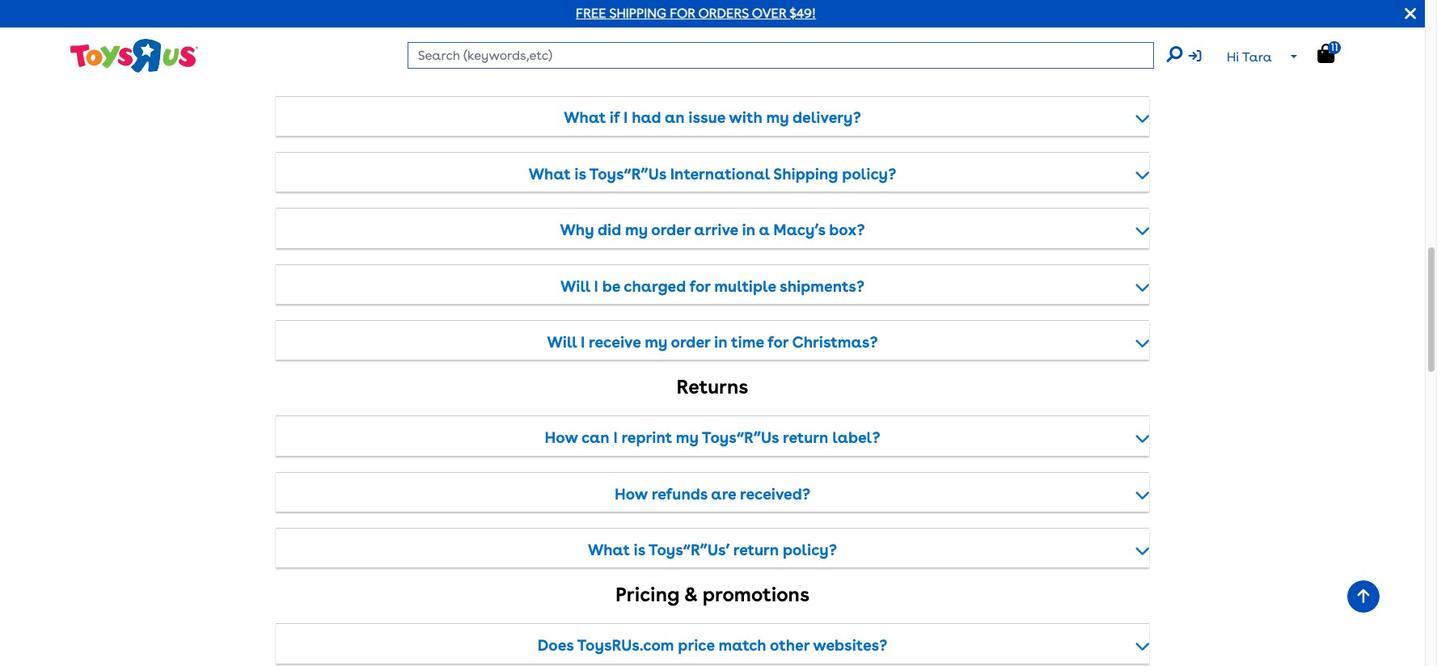 Task type: describe. For each thing, give the bounding box(es) containing it.
1 horizontal spatial toys"r"us
[[702, 429, 779, 447]]

how for how refunds are received?
[[615, 485, 648, 504]]

multiple
[[714, 277, 776, 296]]

sign in image
[[1189, 49, 1201, 62]]

if
[[610, 109, 620, 127]]

0 horizontal spatial toys"r"us
[[589, 165, 666, 183]]

what for what is toys"r"us' return policy?
[[588, 541, 630, 560]]

time
[[731, 333, 764, 352]]

free shipping for orders over $49! link
[[576, 6, 816, 21]]

pricing & promotions
[[615, 584, 810, 607]]

had
[[632, 109, 661, 127]]

issue
[[689, 109, 725, 127]]

charged
[[624, 277, 686, 296]]

1 vertical spatial my
[[645, 333, 667, 352]]

label?
[[832, 429, 880, 447]]

how refunds are received?
[[615, 485, 810, 504]]

what if i had an issue with my delivery?
[[564, 109, 861, 127]]

be
[[602, 277, 620, 296]]

for
[[670, 6, 695, 21]]

in
[[714, 333, 728, 352]]

how refunds are received? link
[[276, 482, 1149, 508]]

other
[[770, 637, 810, 655]]

0 horizontal spatial return
[[733, 541, 779, 560]]

match
[[719, 637, 767, 655]]

tara
[[1242, 49, 1272, 65]]

toysrus.com
[[577, 637, 674, 655]]

orders
[[698, 6, 749, 21]]

will i be charged for multiple shipments?
[[561, 277, 865, 296]]

close button image
[[1405, 5, 1416, 23]]

refunds
[[652, 485, 708, 504]]

what if i had an issue with my delivery? link
[[276, 105, 1149, 131]]

2 vertical spatial my
[[676, 429, 699, 447]]

2 horizontal spatial my
[[766, 109, 789, 127]]

will i receive my order in time for christmas?
[[547, 333, 878, 352]]

price
[[678, 637, 715, 655]]

free shipping for orders over $49!
[[576, 6, 816, 21]]

i left be
[[594, 277, 598, 296]]

what for what is toys"r"us international shipping policy?
[[529, 165, 571, 183]]

does toysrus.com price match other websites?
[[538, 637, 888, 655]]

shopping bag image
[[1318, 44, 1335, 63]]

what for what if i had an issue with my delivery?
[[564, 109, 606, 127]]

websites?
[[813, 637, 888, 655]]

what is toys"r"us' return policy?
[[588, 541, 837, 560]]

what is toys"r"us' return policy? link
[[276, 538, 1149, 564]]

shipments?
[[780, 277, 865, 296]]

will i be charged for multiple shipments? link
[[276, 274, 1149, 300]]

an
[[665, 109, 685, 127]]

shipping
[[609, 6, 667, 21]]



Task type: locate. For each thing, give the bounding box(es) containing it.
1 vertical spatial what
[[529, 165, 571, 183]]

1 horizontal spatial is
[[634, 541, 645, 560]]

how can i reprint my toys"r"us return label?
[[545, 429, 880, 447]]

policy? down received?
[[783, 541, 837, 560]]

return up promotions on the bottom
[[733, 541, 779, 560]]

0 horizontal spatial how
[[545, 429, 578, 447]]

will for will i receive my order in time for christmas?
[[547, 333, 577, 352]]

return
[[783, 429, 829, 447], [733, 541, 779, 560]]

11 link
[[1318, 41, 1351, 64]]

for left "multiple"
[[690, 277, 711, 296]]

returns
[[677, 376, 748, 399]]

1 horizontal spatial for
[[768, 333, 789, 352]]

is for toys"r"us
[[574, 165, 586, 183]]

1 vertical spatial return
[[733, 541, 779, 560]]

toys"r"us down if on the left top
[[589, 165, 666, 183]]

reprint
[[622, 429, 672, 447]]

1 horizontal spatial my
[[676, 429, 699, 447]]

1 vertical spatial toys"r"us
[[702, 429, 779, 447]]

for right time
[[768, 333, 789, 352]]

0 vertical spatial policy?
[[842, 165, 896, 183]]

are
[[711, 485, 736, 504]]

0 vertical spatial what
[[564, 109, 606, 127]]

1 horizontal spatial return
[[783, 429, 829, 447]]

does toysrus.com price match other websites? link
[[276, 633, 1149, 659]]

2 vertical spatial what
[[588, 541, 630, 560]]

what is toys"r"us international shipping policy? link
[[276, 162, 1149, 187]]

policy? right shipping
[[842, 165, 896, 183]]

over
[[752, 6, 787, 21]]

1 vertical spatial will
[[547, 333, 577, 352]]

1 horizontal spatial how
[[615, 485, 648, 504]]

my right reprint
[[676, 429, 699, 447]]

0 horizontal spatial policy?
[[783, 541, 837, 560]]

return left the "label?"
[[783, 429, 829, 447]]

my left order
[[645, 333, 667, 352]]

pricing
[[615, 584, 680, 607]]

i right the 'can' on the left bottom of the page
[[613, 429, 618, 447]]

received?
[[740, 485, 810, 504]]

will left be
[[561, 277, 590, 296]]

can
[[581, 429, 610, 447]]

Enter Keyword or Item No. search field
[[407, 42, 1154, 69]]

with
[[729, 109, 763, 127]]

does
[[538, 637, 574, 655]]

1 vertical spatial policy?
[[783, 541, 837, 560]]

policy?
[[842, 165, 896, 183], [783, 541, 837, 560]]

delivery?
[[793, 109, 861, 127]]

1 horizontal spatial policy?
[[842, 165, 896, 183]]

how left the 'can' on the left bottom of the page
[[545, 429, 578, 447]]

0 vertical spatial how
[[545, 429, 578, 447]]

1 vertical spatial how
[[615, 485, 648, 504]]

will
[[561, 277, 590, 296], [547, 333, 577, 352]]

how for how can i reprint my toys"r"us return label?
[[545, 429, 578, 447]]

what
[[564, 109, 606, 127], [529, 165, 571, 183], [588, 541, 630, 560]]

will i receive my order in time for christmas? link
[[276, 330, 1149, 356]]

1 vertical spatial is
[[634, 541, 645, 560]]

will for will i be charged for multiple shipments?
[[561, 277, 590, 296]]

order
[[671, 333, 710, 352]]

christmas?
[[792, 333, 878, 352]]

$49!
[[790, 6, 816, 21]]

hi
[[1227, 49, 1239, 65]]

is for toys"r"us'
[[634, 541, 645, 560]]

promotions
[[703, 584, 810, 607]]

i
[[624, 109, 628, 127], [594, 277, 598, 296], [581, 333, 585, 352], [613, 429, 618, 447]]

i left receive
[[581, 333, 585, 352]]

for
[[690, 277, 711, 296], [768, 333, 789, 352]]

how can i reprint my toys"r"us return label? link
[[276, 426, 1149, 451]]

0 vertical spatial return
[[783, 429, 829, 447]]

my right with
[[766, 109, 789, 127]]

toys r us image
[[69, 37, 199, 74]]

11
[[1331, 41, 1338, 53]]

will left receive
[[547, 333, 577, 352]]

0 horizontal spatial for
[[690, 277, 711, 296]]

&
[[684, 584, 698, 607]]

toys"r"us down returns
[[702, 429, 779, 447]]

how
[[545, 429, 578, 447], [615, 485, 648, 504]]

None search field
[[407, 42, 1182, 69]]

toys"r"us
[[589, 165, 666, 183], [702, 429, 779, 447]]

hi tara button
[[1189, 42, 1307, 73]]

receive
[[589, 333, 641, 352]]

shipping
[[773, 165, 838, 183]]

is
[[574, 165, 586, 183], [634, 541, 645, 560]]

0 vertical spatial toys"r"us
[[589, 165, 666, 183]]

1 vertical spatial for
[[768, 333, 789, 352]]

my
[[766, 109, 789, 127], [645, 333, 667, 352], [676, 429, 699, 447]]

free
[[576, 6, 606, 21]]

0 vertical spatial is
[[574, 165, 586, 183]]

toys"r"us'
[[649, 541, 730, 560]]

0 vertical spatial for
[[690, 277, 711, 296]]

0 horizontal spatial my
[[645, 333, 667, 352]]

0 vertical spatial will
[[561, 277, 590, 296]]

0 vertical spatial my
[[766, 109, 789, 127]]

what is toys"r"us international shipping policy?
[[529, 165, 896, 183]]

0 horizontal spatial is
[[574, 165, 586, 183]]

i right if on the left top
[[624, 109, 628, 127]]

hi tara
[[1227, 49, 1272, 65]]

how left refunds
[[615, 485, 648, 504]]

international
[[670, 165, 770, 183]]



Task type: vqa. For each thing, say whether or not it's contained in the screenshot.
What is Toys"R"Us International Shipping policy? Link
yes



